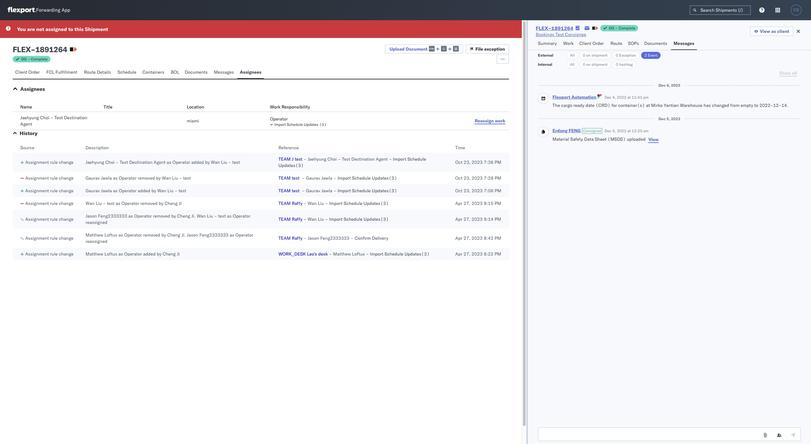 Task type: describe. For each thing, give the bounding box(es) containing it.
not
[[36, 26, 44, 32]]

bookings
[[536, 32, 554, 37]]

0 vertical spatial to
[[68, 26, 73, 32]]

choi for jaehyung choi - test destination agent as operator added by wan liu - test
[[105, 160, 115, 165]]

rule for jason feng2333333 as operator removed by cheng ji. wan liu - test as operator reassigned
[[50, 217, 58, 222]]

7:06
[[484, 188, 494, 194]]

responsibility
[[282, 104, 310, 110]]

2 event
[[645, 53, 658, 58]]

removed down gaurav jawla as operator added by wan liu - test
[[140, 201, 158, 207]]

flex-
[[536, 25, 552, 31]]

1 horizontal spatial dg - complete
[[609, 26, 635, 30]]

7:36
[[484, 160, 494, 165]]

order for the right client order button
[[593, 41, 604, 46]]

reference
[[279, 145, 299, 151]]

internal
[[538, 62, 552, 67]]

liu inside jason feng2333333 as operator removed by cheng ji. wan liu - test as operator reassigned
[[207, 214, 213, 219]]

gaurav jawla as operator removed by wan liu - test
[[86, 176, 191, 181]]

assignment for wan liu - test as operator removed by cheng ji
[[25, 201, 49, 207]]

27, for apr 27, 2023 8:42 pm
[[464, 236, 471, 241]]

updates(3) for apr 27, 2023 9:15 pm
[[364, 201, 389, 207]]

1 vertical spatial ji
[[177, 252, 180, 257]]

agent for jaehyung choi - test destination agent
[[20, 121, 32, 127]]

matthew for matthew loftus as operator removed by cheng ji. jason feng2333333 as operator reassigned
[[86, 233, 103, 238]]

by for jason feng2333333 as operator removed by cheng ji. wan liu - test as operator reassigned
[[171, 214, 176, 219]]

dec 5, 2022 at 12:20 am
[[605, 129, 649, 133]]

time
[[455, 145, 465, 151]]

assigned
[[45, 26, 67, 32]]

updates(3) for oct 23, 2023 7:28 pm
[[372, 176, 397, 181]]

assignment rule change for jason feng2333333 as operator removed by cheng ji. wan liu - test as operator reassigned
[[25, 217, 74, 222]]

forwarding app link
[[8, 7, 70, 13]]

jason inside 'matthew loftus as operator removed by cheng ji. jason feng2333333 as operator reassigned'
[[187, 233, 198, 238]]

raffy for operator
[[292, 236, 303, 241]]

2 horizontal spatial agent
[[376, 157, 388, 162]]

external
[[538, 53, 554, 58]]

test inside jason feng2333333 as operator removed by cheng ji. wan liu - test as operator reassigned
[[218, 214, 226, 219]]

erdong
[[553, 128, 568, 134]]

1 vertical spatial client
[[15, 69, 27, 75]]

by for matthew loftus as operator added by cheng ji
[[157, 252, 162, 257]]

import schedule updates(3)
[[279, 157, 426, 169]]

import schedule updates                (3)
[[275, 122, 326, 127]]

reassign work button
[[471, 116, 509, 126]]

4, for dec 4, 2022
[[667, 83, 670, 88]]

erdong feng consignee
[[553, 128, 601, 134]]

assignment rule change for matthew loftus as operator added by cheng ji
[[25, 252, 74, 257]]

0 horizontal spatial assignees
[[20, 86, 45, 92]]

from
[[731, 103, 740, 108]]

leo's
[[307, 252, 317, 257]]

team test - gaurav jawla - import schedule updates(3) for oct 23, 2023 7:06 pm
[[279, 188, 397, 194]]

2 horizontal spatial destination
[[352, 157, 375, 162]]

shipment for 0 exception
[[592, 53, 608, 58]]

empty
[[741, 103, 753, 108]]

27, for apr 27, 2023 8:22 pm
[[464, 252, 471, 257]]

assignment for jaehyung choi - test destination agent as operator added by wan liu - test
[[25, 160, 49, 165]]

agent for jaehyung choi - test destination agent as operator added by wan liu - test
[[154, 160, 166, 165]]

client order for the left client order button
[[15, 69, 40, 75]]

2023 for 9:15
[[472, 201, 483, 207]]

cheng for jason feng2333333 as operator removed by cheng ji. wan liu - test as operator reassigned
[[177, 214, 190, 219]]

0 exception
[[616, 53, 636, 58]]

os
[[793, 8, 799, 12]]

reassigned inside 'matthew loftus as operator removed by cheng ji. jason feng2333333 as operator reassigned'
[[86, 239, 107, 245]]

team raffy - wan liu - import schedule updates(3) for apr 27, 2023 9:15 pm
[[279, 201, 389, 207]]

1 horizontal spatial client
[[580, 41, 592, 46]]

apr 27, 2023 9:15 pm
[[455, 201, 501, 207]]

dec 4, 2022
[[659, 83, 681, 88]]

0 vertical spatial complete
[[619, 26, 635, 30]]

2 horizontal spatial jason
[[308, 236, 319, 241]]

pm for oct 23, 2023 7:28 pm
[[495, 176, 501, 181]]

updates(3) for oct 23, 2023 7:06 pm
[[372, 188, 397, 194]]

2 horizontal spatial jaehyung
[[308, 157, 326, 162]]

0 horizontal spatial client order button
[[13, 67, 44, 79]]

history button
[[20, 130, 37, 137]]

(3)
[[319, 122, 326, 127]]

material safety data sheet (msds) uploaded view
[[553, 136, 659, 142]]

apr for apr 27, 2023 8:42 pm
[[455, 236, 463, 241]]

Search Shipments (/) text field
[[690, 5, 751, 15]]

exception
[[619, 53, 636, 58]]

uploaded
[[627, 136, 646, 142]]

route for route
[[611, 41, 622, 46]]

flex - 1891264
[[13, 45, 67, 54]]

dec 5, 2022
[[659, 116, 681, 121]]

0 horizontal spatial dg - complete
[[21, 57, 48, 61]]

summary
[[538, 41, 557, 46]]

dec for dec 5, 2022
[[659, 116, 666, 121]]

assignment rule change for wan liu - test as operator removed by cheng ji
[[25, 201, 74, 207]]

2
[[645, 53, 647, 58]]

fulfillment
[[56, 69, 77, 75]]

confirm
[[355, 236, 371, 241]]

change for wan liu - test as operator removed by cheng ji
[[59, 201, 74, 207]]

changed
[[712, 103, 729, 108]]

jason feng2333333 as operator removed by cheng ji. wan liu - test as operator reassigned
[[86, 214, 251, 226]]

am
[[644, 129, 649, 133]]

2022 for dec 5, 2022 at 12:20 am
[[617, 129, 627, 133]]

details
[[97, 69, 111, 75]]

11:41
[[632, 95, 643, 100]]

0 on shipment for 0 hashtag
[[583, 62, 608, 67]]

pm for apr 27, 2023 9:15 pm
[[495, 201, 501, 207]]

work_desk
[[279, 252, 306, 257]]

mirko
[[651, 103, 663, 108]]

view inside material safety data sheet (msds) uploaded view
[[649, 137, 659, 142]]

1 vertical spatial assignees button
[[20, 86, 45, 92]]

fcl fulfillment
[[46, 69, 77, 75]]

view as client button
[[750, 27, 794, 36]]

8:42
[[484, 236, 494, 241]]

this
[[74, 26, 84, 32]]

- inside jaehyung choi - test destination agent
[[51, 115, 53, 121]]

the cargo ready date (crd) for container(s)  at mirko yantian warehouse has changed from empty to 2022-12-14.
[[553, 103, 789, 108]]

added for cheng
[[143, 252, 156, 257]]

oct 23, 2023 7:06 pm
[[455, 188, 501, 194]]

change for gaurav jawla as operator added by wan liu - test
[[59, 188, 74, 194]]

jaehyung choi - test destination agent
[[20, 115, 87, 127]]

destination for jaehyung choi - test destination agent as operator added by wan liu - test
[[129, 160, 153, 165]]

0 horizontal spatial 1891264
[[35, 45, 67, 54]]

2023 for 7:06
[[472, 188, 483, 194]]

1 horizontal spatial documents button
[[642, 38, 671, 50]]

at for erdong feng
[[628, 129, 631, 133]]

source
[[20, 145, 34, 151]]

0 hashtag
[[616, 62, 633, 67]]

has
[[704, 103, 711, 108]]

1 horizontal spatial client order button
[[577, 38, 608, 50]]

file
[[476, 46, 483, 52]]

as inside button
[[771, 29, 776, 34]]

forwarding
[[36, 7, 60, 13]]

0 on shipment for 0 exception
[[583, 53, 608, 58]]

dec for dec 5, 2022 at 12:20 am
[[605, 129, 612, 133]]

rule for wan liu - test as operator removed by cheng ji
[[50, 201, 58, 207]]

0 horizontal spatial documents
[[185, 69, 208, 75]]

order for the left client order button
[[28, 69, 40, 75]]

upload
[[390, 46, 405, 52]]

team raffy - jason feng2333333 - confirm delivery
[[279, 236, 388, 241]]

1 vertical spatial documents button
[[182, 67, 211, 79]]

work_desk leo's desk - matthew loftus - import schedule updates(3)
[[279, 252, 430, 257]]

2 horizontal spatial choi
[[328, 157, 337, 162]]

feng2333333 inside jason feng2333333 as operator removed by cheng ji. wan liu - test as operator reassigned
[[98, 214, 127, 219]]

team j test - jaehyung choi - test destination agent -
[[279, 157, 392, 162]]

pm for apr 27, 2023 9:14 pm
[[495, 217, 501, 222]]

team for gaurav jawla as operator removed by wan liu - test
[[279, 176, 291, 181]]

4, for dec 4, 2022 at 11:41 pm
[[613, 95, 616, 100]]

7:28
[[484, 176, 494, 181]]

team raffy - wan liu - import schedule updates(3) for apr 27, 2023 9:14 pm
[[279, 217, 389, 222]]

team for gaurav jawla as operator added by wan liu - test
[[279, 188, 291, 194]]

dec 4, 2022 at 11:41 pm
[[605, 95, 649, 100]]

apr 27, 2023 8:22 pm
[[455, 252, 501, 257]]

messages for rightmost messages button
[[674, 41, 695, 46]]

bol
[[171, 69, 179, 75]]

flexport
[[553, 94, 571, 100]]

(crd)
[[596, 103, 611, 108]]

12-
[[773, 103, 782, 108]]

team for matthew loftus as operator removed by cheng ji. jason feng2333333 as operator reassigned
[[279, 236, 291, 241]]

oct for oct 23, 2023 7:36 pm
[[455, 160, 463, 165]]

shipment for 0 hashtag
[[592, 62, 608, 67]]

route button
[[608, 38, 626, 50]]

rule for matthew loftus as operator removed by cheng ji. jason feng2333333 as operator reassigned
[[50, 236, 58, 241]]

assignment rule change for jaehyung choi - test destination agent as operator added by wan liu - test
[[25, 160, 74, 165]]

matthew loftus as operator removed by cheng ji. jason feng2333333 as operator reassigned
[[86, 233, 253, 245]]

gaurav jawla as operator added by wan liu - test
[[86, 188, 186, 194]]

client order for the right client order button
[[580, 41, 604, 46]]

you are not assigned to this shipment
[[17, 26, 108, 32]]

all for internal
[[570, 62, 575, 67]]

flex
[[13, 45, 31, 54]]

description
[[86, 145, 109, 151]]

pm
[[644, 95, 649, 100]]

1 horizontal spatial dg
[[609, 26, 614, 30]]

fcl
[[46, 69, 54, 75]]

jaehyung for jaehyung choi - test destination agent
[[20, 115, 39, 121]]

feng
[[569, 128, 581, 134]]

wan liu - test as operator removed by cheng ji
[[86, 201, 182, 207]]

0 horizontal spatial messages button
[[211, 67, 237, 79]]

all button for internal
[[567, 61, 578, 68]]



Task type: locate. For each thing, give the bounding box(es) containing it.
file exception
[[476, 46, 505, 52]]

5, down the cargo ready date (crd) for container(s)  at mirko yantian warehouse has changed from empty to 2022-12-14.
[[667, 116, 670, 121]]

1 vertical spatial assignees
[[20, 86, 45, 92]]

matthew inside 'matthew loftus as operator removed by cheng ji. jason feng2333333 as operator reassigned'
[[86, 233, 103, 238]]

1 vertical spatial 23,
[[464, 176, 471, 181]]

yantian
[[664, 103, 679, 108]]

1 vertical spatial 1891264
[[35, 45, 67, 54]]

1 horizontal spatial documents
[[645, 41, 667, 46]]

0 horizontal spatial jaehyung
[[20, 115, 39, 121]]

jaehyung choi - test destination agent as operator added by wan liu - test
[[86, 160, 240, 165]]

3 assignment rule change from the top
[[25, 188, 74, 194]]

by for gaurav jawla as operator added by wan liu - test
[[151, 188, 156, 194]]

6 assignment from the top
[[25, 236, 49, 241]]

liu
[[221, 160, 227, 165], [172, 176, 178, 181], [167, 188, 174, 194], [96, 201, 102, 207], [318, 201, 324, 207], [207, 214, 213, 219], [318, 217, 324, 222]]

7 rule from the top
[[50, 252, 58, 257]]

1 shipment from the top
[[592, 53, 608, 58]]

choi inside jaehyung choi - test destination agent
[[40, 115, 49, 121]]

dg up "route" button
[[609, 26, 614, 30]]

2 reassigned from the top
[[86, 239, 107, 245]]

to left this
[[68, 26, 73, 32]]

location
[[187, 104, 204, 110]]

7 change from the top
[[59, 252, 74, 257]]

for
[[612, 103, 617, 108]]

consignee inside bookings test consignee link
[[565, 32, 586, 37]]

assignment for matthew loftus as operator added by cheng ji
[[25, 252, 49, 257]]

work
[[495, 118, 505, 124]]

1 team from the top
[[279, 157, 291, 162]]

2023 left 8:22
[[472, 252, 483, 257]]

0 horizontal spatial complete
[[31, 57, 48, 61]]

dec up material safety data sheet (msds) uploaded view
[[605, 129, 612, 133]]

jaehyung down description
[[86, 160, 104, 165]]

complete down flex - 1891264
[[31, 57, 48, 61]]

27, up apr 27, 2023 8:22 pm
[[464, 236, 471, 241]]

upload document
[[390, 46, 428, 52]]

removed for jawla
[[138, 176, 155, 181]]

0 horizontal spatial documents button
[[182, 67, 211, 79]]

choi
[[40, 115, 49, 121], [328, 157, 337, 162], [105, 160, 115, 165]]

0 vertical spatial assignees
[[240, 69, 261, 75]]

apr down apr 27, 2023 8:42 pm
[[455, 252, 463, 257]]

documents button up event
[[642, 38, 671, 50]]

27,
[[464, 201, 471, 207], [464, 217, 471, 222], [464, 236, 471, 241], [464, 252, 471, 257]]

sops
[[628, 41, 639, 46]]

bookings test consignee
[[536, 32, 586, 37]]

2022 up yantian
[[671, 83, 681, 88]]

2 vertical spatial oct
[[455, 188, 463, 194]]

1 vertical spatial 5,
[[613, 129, 616, 133]]

container(s)
[[618, 103, 645, 108]]

reassign
[[475, 118, 494, 124]]

1 27, from the top
[[464, 201, 471, 207]]

5, for dec 5, 2022 at 12:20 am
[[613, 129, 616, 133]]

0 vertical spatial dg - complete
[[609, 26, 635, 30]]

rule for matthew loftus as operator added by cheng ji
[[50, 252, 58, 257]]

0 vertical spatial assignees button
[[237, 67, 264, 79]]

1 team raffy - wan liu - import schedule updates(3) from the top
[[279, 201, 389, 207]]

2 27, from the top
[[464, 217, 471, 222]]

1 horizontal spatial messages button
[[671, 38, 697, 50]]

1 change from the top
[[59, 160, 74, 165]]

0 horizontal spatial dg
[[21, 57, 27, 61]]

1 horizontal spatial work
[[563, 41, 574, 46]]

0 vertical spatial oct
[[455, 160, 463, 165]]

j
[[292, 157, 294, 162]]

1 vertical spatial 4,
[[613, 95, 616, 100]]

test inside jaehyung choi - test destination agent
[[54, 115, 63, 121]]

0
[[583, 53, 585, 58], [616, 53, 618, 58], [583, 62, 585, 67], [616, 62, 618, 67]]

2 change from the top
[[59, 176, 74, 181]]

1891264 down assigned
[[35, 45, 67, 54]]

4 apr from the top
[[455, 252, 463, 257]]

removed inside jason feng2333333 as operator removed by cheng ji. wan liu - test as operator reassigned
[[153, 214, 170, 219]]

0 vertical spatial team raffy - wan liu - import schedule updates(3)
[[279, 201, 389, 207]]

1 raffy from the top
[[292, 201, 303, 207]]

flexport automation button
[[553, 94, 597, 100]]

import inside import schedule updates                (3) button
[[275, 122, 286, 127]]

flex-1891264 link
[[536, 25, 574, 31]]

2 team test - gaurav jawla - import schedule updates(3) from the top
[[279, 188, 397, 194]]

1 vertical spatial client order button
[[13, 67, 44, 79]]

1891264
[[552, 25, 574, 31], [35, 45, 67, 54]]

0 vertical spatial added
[[191, 160, 204, 165]]

change for jason feng2333333 as operator removed by cheng ji. wan liu - test as operator reassigned
[[59, 217, 74, 222]]

23, up oct 23, 2023 7:06 pm
[[464, 176, 471, 181]]

1 vertical spatial to
[[755, 103, 759, 108]]

jaehyung
[[20, 115, 39, 121], [308, 157, 326, 162], [86, 160, 104, 165]]

cheng down jason feng2333333 as operator removed by cheng ji. wan liu - test as operator reassigned
[[167, 233, 180, 238]]

pm right 8:22
[[495, 252, 501, 257]]

6 assignment rule change from the top
[[25, 236, 74, 241]]

shipment left the 0 hashtag
[[592, 62, 608, 67]]

5, for dec 5, 2022
[[667, 116, 670, 121]]

2 vertical spatial 23,
[[464, 188, 471, 194]]

4, up for
[[613, 95, 616, 100]]

ji. inside jason feng2333333 as operator removed by cheng ji. wan liu - test as operator reassigned
[[191, 214, 196, 219]]

0 horizontal spatial choi
[[40, 115, 49, 121]]

1 horizontal spatial assignees button
[[237, 67, 264, 79]]

2 team raffy - wan liu - import schedule updates(3) from the top
[[279, 217, 389, 222]]

safety
[[570, 136, 583, 142]]

by inside jason feng2333333 as operator removed by cheng ji. wan liu - test as operator reassigned
[[171, 214, 176, 219]]

0 on shipment left the 0 hashtag
[[583, 62, 608, 67]]

2023 for 7:36
[[472, 160, 483, 165]]

2 team from the top
[[279, 176, 291, 181]]

2022
[[671, 83, 681, 88], [617, 95, 627, 100], [671, 116, 681, 121], [617, 129, 627, 133]]

0 horizontal spatial client order
[[15, 69, 40, 75]]

0 horizontal spatial 4,
[[613, 95, 616, 100]]

5 2023 from the top
[[472, 217, 483, 222]]

ji. for wan
[[191, 214, 196, 219]]

5 assignment rule change from the top
[[25, 217, 74, 222]]

23, for oct 23, 2023 7:06 pm
[[464, 188, 471, 194]]

1 vertical spatial messages
[[214, 69, 234, 75]]

1 vertical spatial order
[[28, 69, 40, 75]]

(msds)
[[608, 136, 626, 142]]

all
[[570, 53, 575, 58], [570, 62, 575, 67]]

pm for apr 27, 2023 8:42 pm
[[495, 236, 501, 241]]

4 rule from the top
[[50, 201, 58, 207]]

test
[[295, 157, 302, 162], [232, 160, 240, 165], [183, 176, 191, 181], [292, 176, 300, 181], [179, 188, 186, 194], [292, 188, 300, 194], [107, 201, 115, 207], [218, 214, 226, 219]]

2 oct from the top
[[455, 176, 463, 181]]

cheng for matthew loftus as operator added by cheng ji
[[163, 252, 176, 257]]

work left responsibility
[[270, 104, 280, 110]]

apr for apr 27, 2023 8:22 pm
[[455, 252, 463, 257]]

consignee for erdong feng consignee
[[583, 129, 601, 133]]

change for jaehyung choi - test destination agent as operator added by wan liu - test
[[59, 160, 74, 165]]

hashtag
[[619, 62, 633, 67]]

change for matthew loftus as operator added by cheng ji
[[59, 252, 74, 257]]

documents
[[645, 41, 667, 46], [185, 69, 208, 75]]

cheng inside 'matthew loftus as operator removed by cheng ji. jason feng2333333 as operator reassigned'
[[167, 233, 180, 238]]

route details
[[84, 69, 111, 75]]

to
[[68, 26, 73, 32], [755, 103, 759, 108]]

0 vertical spatial route
[[611, 41, 622, 46]]

view inside button
[[760, 29, 770, 34]]

work for work
[[563, 41, 574, 46]]

jaehyung inside jaehyung choi - test destination agent
[[20, 115, 39, 121]]

5, up (msds)
[[613, 129, 616, 133]]

1 vertical spatial consignee
[[583, 129, 601, 133]]

assignees
[[240, 69, 261, 75], [20, 86, 45, 92]]

oct up apr 27, 2023 9:15 pm
[[455, 188, 463, 194]]

2023 for 8:22
[[472, 252, 483, 257]]

9:14
[[484, 217, 494, 222]]

2022 for dec 5, 2022
[[671, 116, 681, 121]]

1 apr from the top
[[455, 201, 463, 207]]

3 assignment from the top
[[25, 188, 49, 194]]

consignee up data
[[583, 129, 601, 133]]

0 vertical spatial reassigned
[[86, 220, 107, 226]]

4 assignment from the top
[[25, 201, 49, 207]]

removed up 'matthew loftus as operator removed by cheng ji. jason feng2333333 as operator reassigned'
[[153, 214, 170, 219]]

cheng for matthew loftus as operator removed by cheng ji. jason feng2333333 as operator reassigned
[[167, 233, 180, 238]]

team
[[279, 157, 291, 162], [279, 176, 291, 181], [279, 188, 291, 194], [279, 201, 291, 207], [279, 217, 291, 222], [279, 236, 291, 241]]

jaehyung right j
[[308, 157, 326, 162]]

on
[[586, 53, 591, 58], [586, 62, 591, 67]]

by
[[205, 160, 210, 165], [156, 176, 161, 181], [151, 188, 156, 194], [159, 201, 163, 207], [171, 214, 176, 219], [161, 233, 166, 238], [157, 252, 162, 257]]

work inside button
[[563, 41, 574, 46]]

27, down oct 23, 2023 7:06 pm
[[464, 201, 471, 207]]

document
[[406, 46, 428, 52]]

1 all button from the top
[[567, 52, 578, 59]]

0 vertical spatial view
[[760, 29, 770, 34]]

loftus for matthew loftus as operator removed by cheng ji. jason feng2333333 as operator reassigned
[[104, 233, 117, 238]]

team test - gaurav jawla - import schedule updates(3)
[[279, 176, 397, 181], [279, 188, 397, 194]]

date
[[586, 103, 595, 108]]

7 2023 from the top
[[472, 252, 483, 257]]

ready
[[574, 103, 585, 108]]

order left fcl at the left
[[28, 69, 40, 75]]

rule for gaurav jawla as operator added by wan liu - test
[[50, 188, 58, 194]]

1 horizontal spatial complete
[[619, 26, 635, 30]]

2 vertical spatial added
[[143, 252, 156, 257]]

route details button
[[81, 67, 115, 79]]

2 apr from the top
[[455, 217, 463, 222]]

documents up event
[[645, 41, 667, 46]]

7 assignment rule change from the top
[[25, 252, 74, 257]]

import inside import schedule updates(3)
[[393, 157, 406, 162]]

2 horizontal spatial feng2333333
[[320, 236, 349, 241]]

9:15
[[484, 201, 494, 207]]

0 horizontal spatial destination
[[64, 115, 87, 121]]

0 vertical spatial client order button
[[577, 38, 608, 50]]

pm right 7:28
[[495, 176, 501, 181]]

fcl fulfillment button
[[44, 67, 81, 79]]

apr for apr 27, 2023 9:14 pm
[[455, 217, 463, 222]]

assignment for matthew loftus as operator removed by cheng ji. jason feng2333333 as operator reassigned
[[25, 236, 49, 241]]

1 vertical spatial dg
[[21, 57, 27, 61]]

ji. inside 'matthew loftus as operator removed by cheng ji. jason feng2333333 as operator reassigned'
[[181, 233, 186, 238]]

client down flex
[[15, 69, 27, 75]]

3 apr from the top
[[455, 236, 463, 241]]

23, for oct 23, 2023 7:28 pm
[[464, 176, 471, 181]]

0 horizontal spatial agent
[[20, 121, 32, 127]]

2 0 on shipment from the top
[[583, 62, 608, 67]]

0 vertical spatial team test - gaurav jawla - import schedule updates(3)
[[279, 176, 397, 181]]

loftus
[[104, 233, 117, 238], [104, 252, 117, 257], [352, 252, 365, 257]]

apr down apr 27, 2023 9:15 pm
[[455, 217, 463, 222]]

reassigned inside jason feng2333333 as operator removed by cheng ji. wan liu - test as operator reassigned
[[86, 220, 107, 226]]

on for 0 exception
[[586, 53, 591, 58]]

client
[[580, 41, 592, 46], [15, 69, 27, 75]]

2 vertical spatial at
[[628, 129, 631, 133]]

1 vertical spatial raffy
[[292, 217, 303, 222]]

on for 0 hashtag
[[586, 62, 591, 67]]

1 on from the top
[[586, 53, 591, 58]]

team for wan liu - test as operator removed by cheng ji
[[279, 201, 291, 207]]

0 horizontal spatial work
[[270, 104, 280, 110]]

dec for dec 4, 2022 at 11:41 pm
[[605, 95, 612, 100]]

2022 for dec 4, 2022 at 11:41 pm
[[617, 95, 627, 100]]

ji down 'matthew loftus as operator removed by cheng ji. jason feng2333333 as operator reassigned'
[[177, 252, 180, 257]]

27, for apr 27, 2023 9:15 pm
[[464, 201, 471, 207]]

3 rule from the top
[[50, 188, 58, 194]]

pm right 7:36
[[495, 160, 501, 165]]

jaehyung for jaehyung choi - test destination agent as operator added by wan liu - test
[[86, 160, 104, 165]]

by for gaurav jawla as operator removed by wan liu - test
[[156, 176, 161, 181]]

0 horizontal spatial to
[[68, 26, 73, 32]]

5 team from the top
[[279, 217, 291, 222]]

work for work responsibility
[[270, 104, 280, 110]]

3 team from the top
[[279, 188, 291, 194]]

oct for oct 23, 2023 7:06 pm
[[455, 188, 463, 194]]

feng2333333 inside 'matthew loftus as operator removed by cheng ji. jason feng2333333 as operator reassigned'
[[199, 233, 229, 238]]

1 assignment from the top
[[25, 160, 49, 165]]

0 vertical spatial ji.
[[191, 214, 196, 219]]

7 assignment from the top
[[25, 252, 49, 257]]

23, for oct 23, 2023 7:36 pm
[[464, 160, 471, 165]]

- inside jason feng2333333 as operator removed by cheng ji. wan liu - test as operator reassigned
[[214, 214, 217, 219]]

view left client at the right of the page
[[760, 29, 770, 34]]

2022 up (msds)
[[617, 129, 627, 133]]

loftus inside 'matthew loftus as operator removed by cheng ji. jason feng2333333 as operator reassigned'
[[104, 233, 117, 238]]

change for matthew loftus as operator removed by cheng ji. jason feng2333333 as operator reassigned
[[59, 236, 74, 241]]

1 vertical spatial on
[[586, 62, 591, 67]]

data
[[584, 136, 594, 142]]

2 on from the top
[[586, 62, 591, 67]]

0 vertical spatial ji
[[179, 201, 182, 207]]

0 vertical spatial all
[[570, 53, 575, 58]]

change
[[59, 160, 74, 165], [59, 176, 74, 181], [59, 188, 74, 194], [59, 201, 74, 207], [59, 217, 74, 222], [59, 236, 74, 241], [59, 252, 74, 257]]

4 2023 from the top
[[472, 201, 483, 207]]

miami
[[187, 118, 199, 124]]

jaehyung down the name
[[20, 115, 39, 121]]

dg down flex
[[21, 57, 27, 61]]

2023 for 9:14
[[472, 217, 483, 222]]

27, down apr 27, 2023 8:42 pm
[[464, 252, 471, 257]]

0 horizontal spatial order
[[28, 69, 40, 75]]

client order right work button
[[580, 41, 604, 46]]

6 change from the top
[[59, 236, 74, 241]]

1 reassigned from the top
[[86, 220, 107, 226]]

0 on shipment left '0 exception'
[[583, 53, 608, 58]]

at left 11:41
[[628, 95, 631, 100]]

0 vertical spatial messages button
[[671, 38, 697, 50]]

0 vertical spatial client order
[[580, 41, 604, 46]]

5 assignment from the top
[[25, 217, 49, 222]]

1 vertical spatial dg - complete
[[21, 57, 48, 61]]

matthew for matthew loftus as operator added by cheng ji
[[86, 252, 103, 257]]

route for route details
[[84, 69, 96, 75]]

oct up oct 23, 2023 7:06 pm
[[455, 176, 463, 181]]

0 horizontal spatial route
[[84, 69, 96, 75]]

exception
[[484, 46, 505, 52]]

route up '0 exception'
[[611, 41, 622, 46]]

warehouse
[[680, 103, 703, 108]]

2 assignment rule change from the top
[[25, 176, 74, 181]]

27, for apr 27, 2023 9:14 pm
[[464, 217, 471, 222]]

2023 left 9:15
[[472, 201, 483, 207]]

2023 left the 9:14
[[472, 217, 483, 222]]

updates(3) inside import schedule updates(3)
[[279, 163, 304, 169]]

pm right 7:06 at the right
[[495, 188, 501, 194]]

2023 left 7:28
[[472, 176, 483, 181]]

team test - gaurav jawla - import schedule updates(3) for oct 23, 2023 7:28 pm
[[279, 176, 397, 181]]

6 team from the top
[[279, 236, 291, 241]]

assignment rule change for gaurav jawla as operator added by wan liu - test
[[25, 188, 74, 194]]

as
[[771, 29, 776, 34], [167, 160, 171, 165], [113, 176, 118, 181], [113, 188, 118, 194], [116, 201, 120, 207], [128, 214, 133, 219], [227, 214, 232, 219], [118, 233, 123, 238], [230, 233, 234, 238], [118, 252, 123, 257]]

2023 left 8:42 on the right bottom of page
[[472, 236, 483, 241]]

assignment
[[25, 160, 49, 165], [25, 176, 49, 181], [25, 188, 49, 194], [25, 201, 49, 207], [25, 217, 49, 222], [25, 236, 49, 241], [25, 252, 49, 257]]

3 27, from the top
[[464, 236, 471, 241]]

None text field
[[538, 428, 801, 442]]

0 horizontal spatial 5,
[[613, 129, 616, 133]]

to right "empty"
[[755, 103, 759, 108]]

dg - complete down flex - 1891264
[[21, 57, 48, 61]]

removed for loftus
[[143, 233, 160, 238]]

cargo
[[561, 103, 572, 108]]

matthew loftus as operator added by cheng ji
[[86, 252, 180, 257]]

raffy for test
[[292, 217, 303, 222]]

0 vertical spatial all button
[[567, 52, 578, 59]]

oct down time
[[455, 160, 463, 165]]

2023 left 7:06 at the right
[[472, 188, 483, 194]]

containers
[[142, 69, 164, 75]]

1 vertical spatial documents
[[185, 69, 208, 75]]

1 horizontal spatial to
[[755, 103, 759, 108]]

2023 for 8:42
[[472, 236, 483, 241]]

0 vertical spatial client
[[580, 41, 592, 46]]

by inside 'matthew loftus as operator removed by cheng ji. jason feng2333333 as operator reassigned'
[[161, 233, 166, 238]]

by for matthew loftus as operator removed by cheng ji. jason feng2333333 as operator reassigned
[[161, 233, 166, 238]]

3 change from the top
[[59, 188, 74, 194]]

complete up sops
[[619, 26, 635, 30]]

4, up the cargo ready date (crd) for container(s)  at mirko yantian warehouse has changed from empty to 2022-12-14.
[[667, 83, 670, 88]]

2022 down yantian
[[671, 116, 681, 121]]

client right work button
[[580, 41, 592, 46]]

1 vertical spatial added
[[138, 188, 150, 194]]

0 vertical spatial dg
[[609, 26, 614, 30]]

1 0 on shipment from the top
[[583, 53, 608, 58]]

2 shipment from the top
[[592, 62, 608, 67]]

apr 27, 2023 9:14 pm
[[455, 217, 501, 222]]

dec down mirko
[[659, 116, 666, 121]]

documents right bol button on the left
[[185, 69, 208, 75]]

4 assignment rule change from the top
[[25, 201, 74, 207]]

work down bookings test consignee
[[563, 41, 574, 46]]

1 horizontal spatial 5,
[[667, 116, 670, 121]]

1 horizontal spatial messages
[[674, 41, 695, 46]]

0 horizontal spatial view
[[649, 137, 659, 142]]

forwarding app
[[36, 7, 70, 13]]

removed up gaurav jawla as operator added by wan liu - test
[[138, 176, 155, 181]]

destination inside jaehyung choi - test destination agent
[[64, 115, 87, 121]]

apr up apr 27, 2023 8:22 pm
[[455, 236, 463, 241]]

1 vertical spatial at
[[646, 103, 650, 108]]

work button
[[561, 38, 577, 50]]

destination
[[64, 115, 87, 121], [352, 157, 375, 162], [129, 160, 153, 165]]

loftus for matthew loftus as operator added by cheng ji
[[104, 252, 117, 257]]

assignment for jason feng2333333 as operator removed by cheng ji. wan liu - test as operator reassigned
[[25, 217, 49, 222]]

raffy
[[292, 201, 303, 207], [292, 217, 303, 222], [292, 236, 303, 241]]

at left 12:20
[[628, 129, 631, 133]]

1 horizontal spatial route
[[611, 41, 622, 46]]

removed down jason feng2333333 as operator removed by cheng ji. wan liu - test as operator reassigned
[[143, 233, 160, 238]]

import
[[275, 122, 286, 127], [393, 157, 406, 162], [338, 176, 351, 181], [338, 188, 351, 194], [329, 201, 343, 207], [329, 217, 343, 222], [370, 252, 384, 257]]

order left "route" button
[[593, 41, 604, 46]]

consignee inside erdong feng consignee
[[583, 129, 601, 133]]

0 horizontal spatial jason
[[86, 214, 97, 219]]

5 change from the top
[[59, 217, 74, 222]]

jason inside jason feng2333333 as operator removed by cheng ji. wan liu - test as operator reassigned
[[86, 214, 97, 219]]

1 vertical spatial all
[[570, 62, 575, 67]]

route left details
[[84, 69, 96, 75]]

shipment left '0 exception'
[[592, 53, 608, 58]]

6 2023 from the top
[[472, 236, 483, 241]]

1 horizontal spatial ji.
[[191, 214, 196, 219]]

1 23, from the top
[[464, 160, 471, 165]]

consignee for bookings test consignee
[[565, 32, 586, 37]]

1 vertical spatial team raffy - wan liu - import schedule updates(3)
[[279, 217, 389, 222]]

2 raffy from the top
[[292, 217, 303, 222]]

at
[[628, 95, 631, 100], [646, 103, 650, 108], [628, 129, 631, 133]]

6 rule from the top
[[50, 236, 58, 241]]

2 assignment from the top
[[25, 176, 49, 181]]

assignment rule change for matthew loftus as operator removed by cheng ji. jason feng2333333 as operator reassigned
[[25, 236, 74, 241]]

dg - complete
[[609, 26, 635, 30], [21, 57, 48, 61]]

4 27, from the top
[[464, 252, 471, 257]]

ji. for jason
[[181, 233, 186, 238]]

2022 up for
[[617, 95, 627, 100]]

5 rule from the top
[[50, 217, 58, 222]]

1 horizontal spatial client order
[[580, 41, 604, 46]]

name
[[20, 104, 32, 110]]

1891264 up bookings test consignee
[[552, 25, 574, 31]]

1 horizontal spatial feng2333333
[[199, 233, 229, 238]]

1 team test - gaurav jawla - import schedule updates(3) from the top
[[279, 176, 397, 181]]

rule for gaurav jawla as operator removed by wan liu - test
[[50, 176, 58, 181]]

2 all from the top
[[570, 62, 575, 67]]

1 rule from the top
[[50, 160, 58, 165]]

team for jason feng2333333 as operator removed by cheng ji. wan liu - test as operator reassigned
[[279, 217, 291, 222]]

wan inside jason feng2333333 as operator removed by cheng ji. wan liu - test as operator reassigned
[[197, 214, 206, 219]]

2 all button from the top
[[567, 61, 578, 68]]

2 2023 from the top
[[472, 176, 483, 181]]

are
[[27, 26, 35, 32]]

0 vertical spatial work
[[563, 41, 574, 46]]

1 vertical spatial reassigned
[[86, 239, 107, 245]]

cheng up 'matthew loftus as operator removed by cheng ji. jason feng2333333 as operator reassigned'
[[177, 214, 190, 219]]

23, down time
[[464, 160, 471, 165]]

2023 left 7:36
[[472, 160, 483, 165]]

1 all from the top
[[570, 53, 575, 58]]

1 vertical spatial oct
[[455, 176, 463, 181]]

oct 23, 2023 7:36 pm
[[455, 160, 501, 165]]

view down am
[[649, 137, 659, 142]]

cheng inside jason feng2333333 as operator removed by cheng ji. wan liu - test as operator reassigned
[[177, 214, 190, 219]]

erdong feng button
[[553, 128, 581, 134]]

27, down apr 27, 2023 9:15 pm
[[464, 217, 471, 222]]

4 team from the top
[[279, 201, 291, 207]]

oct for oct 23, 2023 7:28 pm
[[455, 176, 463, 181]]

1 assignment rule change from the top
[[25, 160, 74, 165]]

at down pm
[[646, 103, 650, 108]]

pm for apr 27, 2023 8:22 pm
[[495, 252, 501, 257]]

jason
[[86, 214, 97, 219], [187, 233, 198, 238], [308, 236, 319, 241]]

work responsibility
[[270, 104, 310, 110]]

3 23, from the top
[[464, 188, 471, 194]]

2 23, from the top
[[464, 176, 471, 181]]

at for flexport automation
[[628, 95, 631, 100]]

1 oct from the top
[[455, 160, 463, 165]]

1 vertical spatial team test - gaurav jawla - import schedule updates(3)
[[279, 188, 397, 194]]

schedule inside import schedule updates(3)
[[408, 157, 426, 162]]

1 vertical spatial ji.
[[181, 233, 186, 238]]

2023 for 7:28
[[472, 176, 483, 181]]

agent inside jaehyung choi - test destination agent
[[20, 121, 32, 127]]

1 vertical spatial view
[[649, 137, 659, 142]]

flexport. image
[[8, 7, 36, 13]]

messages for the leftmost messages button
[[214, 69, 234, 75]]

client order left fcl at the left
[[15, 69, 40, 75]]

0 horizontal spatial messages
[[214, 69, 234, 75]]

2 rule from the top
[[50, 176, 58, 181]]

removed inside 'matthew loftus as operator removed by cheng ji. jason feng2333333 as operator reassigned'
[[143, 233, 160, 238]]

team for jaehyung choi - test destination agent as operator added by wan liu - test
[[279, 157, 291, 162]]

upload document button
[[385, 44, 463, 54]]

0 vertical spatial 1891264
[[552, 25, 574, 31]]

assignment rule change for gaurav jawla as operator removed by wan liu - test
[[25, 176, 74, 181]]

title
[[104, 104, 112, 110]]

dg - complete up "route" button
[[609, 26, 635, 30]]

pm right 9:15
[[495, 201, 501, 207]]

cheng down 'matthew loftus as operator removed by cheng ji. jason feng2333333 as operator reassigned'
[[163, 252, 176, 257]]

3 raffy from the top
[[292, 236, 303, 241]]

23, up apr 27, 2023 9:15 pm
[[464, 188, 471, 194]]

material
[[553, 136, 569, 142]]

desk
[[318, 252, 328, 257]]

view
[[760, 29, 770, 34], [649, 137, 659, 142]]

pm right the 9:14
[[495, 217, 501, 222]]

1 horizontal spatial choi
[[105, 160, 115, 165]]

dec up (crd)
[[605, 95, 612, 100]]

the
[[553, 103, 560, 108]]

1 horizontal spatial 1891264
[[552, 25, 574, 31]]

ji up jason feng2333333 as operator removed by cheng ji. wan liu - test as operator reassigned
[[179, 201, 182, 207]]

flexport automation
[[553, 94, 597, 100]]

0 vertical spatial 0 on shipment
[[583, 53, 608, 58]]

pm for oct 23, 2023 7:06 pm
[[495, 188, 501, 194]]

view button
[[648, 136, 659, 143]]

all button for external
[[567, 52, 578, 59]]

1 horizontal spatial 4,
[[667, 83, 670, 88]]

assignees inside button
[[240, 69, 261, 75]]

3 2023 from the top
[[472, 188, 483, 194]]

4 change from the top
[[59, 201, 74, 207]]

documents button right the bol
[[182, 67, 211, 79]]

1 horizontal spatial order
[[593, 41, 604, 46]]

choi for jaehyung choi - test destination agent
[[40, 115, 49, 121]]

apr for apr 27, 2023 9:15 pm
[[455, 201, 463, 207]]

containers button
[[140, 67, 168, 79]]

1 horizontal spatial destination
[[129, 160, 153, 165]]

apr down oct 23, 2023 7:06 pm
[[455, 201, 463, 207]]

route
[[611, 41, 622, 46], [84, 69, 96, 75]]

assignees button
[[237, 67, 264, 79], [20, 86, 45, 92]]

3 oct from the top
[[455, 188, 463, 194]]

cheng up jason feng2333333 as operator removed by cheng ji. wan liu - test as operator reassigned
[[165, 201, 178, 207]]

0 vertical spatial on
[[586, 53, 591, 58]]

0 horizontal spatial ji.
[[181, 233, 186, 238]]

dec up mirko
[[659, 83, 666, 88]]

0 vertical spatial documents
[[645, 41, 667, 46]]

consignee up work button
[[565, 32, 586, 37]]

pm right 8:42 on the right bottom of page
[[495, 236, 501, 241]]

event
[[648, 53, 658, 58]]

1 vertical spatial 0 on shipment
[[583, 62, 608, 67]]

delivery
[[372, 236, 388, 241]]

1 2023 from the top
[[472, 160, 483, 165]]

0 horizontal spatial client
[[15, 69, 27, 75]]



Task type: vqa. For each thing, say whether or not it's contained in the screenshot.
"Mar" inside the the Missing ISF Worksheet Created by Zedekiah Brown on Mar 21 at 7:46 pm
no



